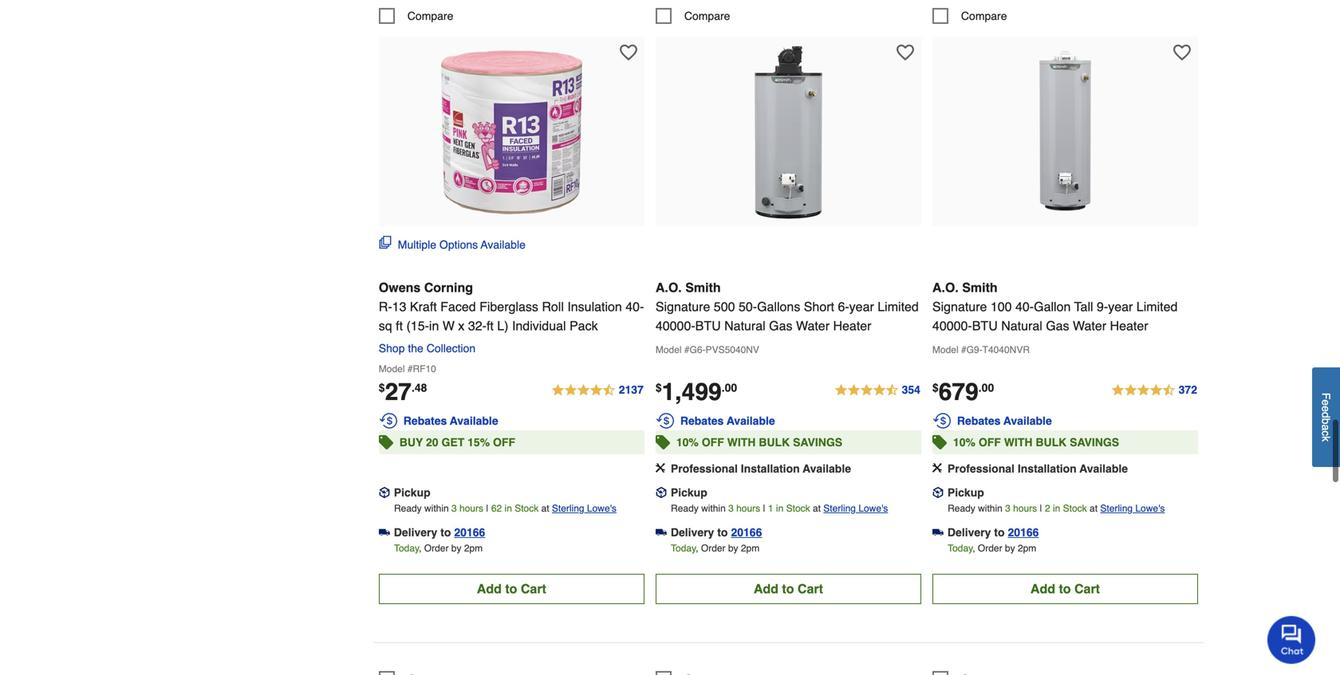 Task type: locate. For each thing, give the bounding box(es) containing it.
savings for 679
[[1070, 436, 1120, 449]]

2 horizontal spatial pickup image
[[933, 488, 944, 499]]

available down the actual price $1,499.00 element
[[727, 415, 775, 428]]

rebates icon image down the 27
[[379, 412, 398, 431]]

0 horizontal spatial installation
[[741, 463, 800, 475]]

heater inside a.o. smith signature 500 50-gallons short 6-year limited 40000-btu natural gas water heater
[[833, 319, 872, 333]]

1 horizontal spatial ready
[[671, 503, 699, 515]]

delivery to 20166 down ready within 3 hours | 1 in stock at sterling lowe's
[[671, 527, 762, 539]]

2 horizontal spatial 20166
[[1008, 527, 1039, 539]]

2 horizontal spatial delivery
[[948, 527, 991, 539]]

2 horizontal spatial add to cart
[[1031, 582, 1100, 597]]

1 horizontal spatial rebates icon image
[[656, 412, 675, 431]]

today , order by 2pm down ready within 3 hours | 2 in stock at sterling lowe's
[[948, 543, 1037, 554]]

2 heater from the left
[[1110, 319, 1149, 333]]

1000213629 element
[[656, 8, 731, 24]]

professional down actual price $679.00 element
[[948, 463, 1015, 475]]

assembly image
[[656, 464, 665, 473], [933, 464, 942, 473]]

10%
[[677, 436, 699, 449], [954, 436, 976, 449]]

year for 9-
[[1109, 300, 1133, 314]]

lowe's for ready within 3 hours | 2 in stock at sterling lowe's
[[1136, 503, 1165, 515]]

collection
[[427, 342, 476, 355]]

1 horizontal spatial sterling
[[824, 503, 856, 515]]

2 rebates available from the left
[[681, 415, 775, 428]]

today , order by 2pm for ready within 3 hours | 62 in stock at sterling lowe's
[[394, 543, 483, 554]]

| for 62
[[486, 503, 489, 515]]

40000- for signature 100 40-gallon tall 9-year limited 40000-btu natural gas water heater
[[933, 319, 973, 333]]

20166 button
[[454, 525, 485, 541], [731, 525, 762, 541], [1008, 525, 1039, 541]]

1 limited from the left
[[878, 300, 919, 314]]

0 horizontal spatial 20166
[[454, 527, 485, 539]]

1 bulk from the left
[[759, 436, 790, 449]]

20166 down ready within 3 hours | 1 in stock at sterling lowe's
[[731, 527, 762, 539]]

with
[[727, 436, 756, 449], [1004, 436, 1033, 449]]

2 horizontal spatial stock
[[1063, 503, 1087, 515]]

signature inside a.o. smith signature 100 40-gallon tall 9-year limited 40000-btu natural gas water heater
[[933, 300, 987, 314]]

year right short
[[850, 300, 874, 314]]

0 horizontal spatial today , order by 2pm
[[394, 543, 483, 554]]

1,499
[[662, 379, 722, 406]]

tag filled image for 27
[[379, 432, 393, 454]]

b
[[1320, 419, 1333, 425]]

0 horizontal spatial savings
[[793, 436, 843, 449]]

order
[[424, 543, 449, 554], [701, 543, 726, 554], [978, 543, 1003, 554]]

1 rebates from the left
[[404, 415, 447, 428]]

a.o. for a.o. smith signature 500 50-gallons short 6-year limited 40000-btu natural gas water heater
[[656, 280, 682, 295]]

buy 20 get 15% off
[[400, 436, 516, 449]]

2 horizontal spatial today
[[948, 543, 973, 554]]

0 horizontal spatial order
[[424, 543, 449, 554]]

#
[[685, 345, 690, 356], [962, 345, 967, 356], [408, 364, 413, 375]]

1000373565 element
[[379, 8, 454, 24]]

2 hours from the left
[[737, 503, 761, 515]]

2 horizontal spatial 4.5 stars image
[[1111, 381, 1199, 400]]

sterling right 1
[[824, 503, 856, 515]]

1 compare from the left
[[408, 9, 454, 22]]

0 horizontal spatial by
[[452, 543, 462, 554]]

10% off with bulk savings
[[677, 436, 843, 449], [954, 436, 1120, 449]]

40- inside owens corning r-13 kraft faced fiberglass roll insulation 40- sq ft (15-in w x 32-ft l) individual pack
[[626, 300, 644, 314]]

2 gas from the left
[[1046, 319, 1070, 333]]

pickup image for ready within 3 hours | 62 in stock at sterling lowe's
[[379, 488, 390, 499]]

smith
[[686, 280, 721, 295], [963, 280, 998, 295]]

3 pickup from the left
[[948, 487, 985, 499]]

delivery
[[394, 527, 438, 539], [671, 527, 714, 539], [948, 527, 991, 539]]

3 today , order by 2pm from the left
[[948, 543, 1037, 554]]

2pm down ready within 3 hours | 1 in stock at sterling lowe's
[[741, 543, 760, 554]]

rebates available down the actual price $1,499.00 element
[[681, 415, 775, 428]]

stock right 62 at left bottom
[[515, 503, 539, 515]]

| left 2
[[1040, 503, 1043, 515]]

40000- up g6-
[[656, 319, 696, 333]]

pickup image for ready within 3 hours | 2 in stock at sterling lowe's
[[933, 488, 944, 499]]

1 with from the left
[[727, 436, 756, 449]]

2 horizontal spatial truck filled image
[[933, 528, 944, 539]]

within left 2
[[978, 503, 1003, 515]]

compare inside the 1000373565 "element"
[[408, 9, 454, 22]]

hours left 62 at left bottom
[[460, 503, 484, 515]]

rf10
[[413, 364, 436, 375]]

1 horizontal spatial 3
[[729, 503, 734, 515]]

0 horizontal spatial ready
[[394, 503, 422, 515]]

0 horizontal spatial 10%
[[677, 436, 699, 449]]

27
[[385, 379, 412, 406]]

tag filled image down 1,499
[[656, 432, 670, 454]]

year inside a.o. smith signature 100 40-gallon tall 9-year limited 40000-btu natural gas water heater
[[1109, 300, 1133, 314]]

model for signature 100 40-gallon tall 9-year limited 40000-btu natural gas water heater
[[933, 345, 959, 356]]

2 signature from the left
[[933, 300, 987, 314]]

rebates down $ 1,499 .00
[[681, 415, 724, 428]]

1 horizontal spatial 2pm
[[741, 543, 760, 554]]

year for 6-
[[850, 300, 874, 314]]

natural for 40-
[[1002, 319, 1043, 333]]

rebates available
[[404, 415, 498, 428], [681, 415, 775, 428], [958, 415, 1052, 428]]

$ for 27
[[379, 382, 385, 394]]

50-
[[739, 300, 757, 314]]

stock right 2
[[1063, 503, 1087, 515]]

2 natural from the left
[[1002, 319, 1043, 333]]

sterling lowe's button for ready within 3 hours | 1 in stock at sterling lowe's
[[824, 501, 888, 517]]

3 20166 from the left
[[1008, 527, 1039, 539]]

1 20166 button from the left
[[454, 525, 485, 541]]

3 within from the left
[[978, 503, 1003, 515]]

insulation
[[568, 300, 622, 314]]

compare inside '1000542561' element
[[962, 9, 1007, 22]]

today for ready within 3 hours | 2 in stock at sterling lowe's
[[948, 543, 973, 554]]

20166 button down ready within 3 hours | 1 in stock at sterling lowe's
[[731, 525, 762, 541]]

3 delivery from the left
[[948, 527, 991, 539]]

1 horizontal spatial pickup
[[671, 487, 708, 499]]

1 today , order by 2pm from the left
[[394, 543, 483, 554]]

heater for 9-
[[1110, 319, 1149, 333]]

13
[[392, 300, 407, 314]]

limited right '6-'
[[878, 300, 919, 314]]

2
[[1045, 503, 1051, 515]]

3 2pm from the left
[[1018, 543, 1037, 554]]

0 horizontal spatial add
[[477, 582, 502, 597]]

0 horizontal spatial 10% off with bulk savings
[[677, 436, 843, 449]]

3 lowe's from the left
[[1136, 503, 1165, 515]]

20166 button for 62
[[454, 525, 485, 541]]

e up b
[[1320, 406, 1333, 413]]

pickup image
[[379, 488, 390, 499], [656, 488, 667, 499], [933, 488, 944, 499]]

gas inside a.o. smith signature 500 50-gallons short 6-year limited 40000-btu natural gas water heater
[[769, 319, 793, 333]]

1001327246 element
[[656, 672, 731, 676]]

0 horizontal spatial water
[[796, 319, 830, 333]]

1 horizontal spatial hours
[[737, 503, 761, 515]]

ft
[[396, 319, 403, 333], [487, 319, 494, 333]]

hours left 1
[[737, 503, 761, 515]]

signature left 100
[[933, 300, 987, 314]]

0 horizontal spatial rebates icon image
[[379, 412, 398, 431]]

limited inside a.o. smith signature 500 50-gallons short 6-year limited 40000-btu natural gas water heater
[[878, 300, 919, 314]]

2 horizontal spatial off
[[979, 436, 1001, 449]]

1 savings from the left
[[793, 436, 843, 449]]

natural down 100
[[1002, 319, 1043, 333]]

1 10% off with bulk savings from the left
[[677, 436, 843, 449]]

natural down 50-
[[725, 319, 766, 333]]

1 delivery from the left
[[394, 527, 438, 539]]

within for ready within 3 hours | 62 in stock at sterling lowe's
[[425, 503, 449, 515]]

natural for 50-
[[725, 319, 766, 333]]

g6-
[[690, 345, 706, 356]]

add for 2nd add to cart button from left
[[754, 582, 779, 597]]

40000- inside a.o. smith signature 500 50-gallons short 6-year limited 40000-btu natural gas water heater
[[656, 319, 696, 333]]

$ 1,499 .00
[[656, 379, 738, 406]]

$ inside the $ 679 .00
[[933, 382, 939, 394]]

# up .48
[[408, 364, 413, 375]]

model left g9-
[[933, 345, 959, 356]]

# up actual price $679.00 element
[[962, 345, 967, 356]]

1 pickup image from the left
[[379, 488, 390, 499]]

shop the collection
[[379, 342, 476, 355]]

tag filled image left buy
[[379, 432, 393, 454]]

3 20166 button from the left
[[1008, 525, 1039, 541]]

truck filled image
[[379, 528, 390, 539], [656, 528, 667, 539], [933, 528, 944, 539]]

buy
[[400, 436, 423, 449]]

|
[[486, 503, 489, 515], [763, 503, 766, 515], [1040, 503, 1043, 515]]

water
[[796, 319, 830, 333], [1073, 319, 1107, 333]]

w
[[443, 319, 455, 333]]

1 horizontal spatial 20166 button
[[731, 525, 762, 541]]

btu inside a.o. smith signature 100 40-gallon tall 9-year limited 40000-btu natural gas water heater
[[973, 319, 998, 333]]

40000- for signature 500 50-gallons short 6-year limited 40000-btu natural gas water heater
[[656, 319, 696, 333]]

1 horizontal spatial delivery to 20166
[[671, 527, 762, 539]]

pickup image for ready within 3 hours | 1 in stock at sterling lowe's
[[656, 488, 667, 499]]

2 horizontal spatial lowe's
[[1136, 503, 1165, 515]]

0 horizontal spatial heater
[[833, 319, 872, 333]]

rebates up the 20 at the left bottom of the page
[[404, 415, 447, 428]]

delivery to 20166 down ready within 3 hours | 62 in stock at sterling lowe's
[[394, 527, 485, 539]]

1 40000- from the left
[[656, 319, 696, 333]]

0 horizontal spatial a.o.
[[656, 280, 682, 295]]

2 horizontal spatial |
[[1040, 503, 1043, 515]]

$ inside $ 1,499 .00
[[656, 382, 662, 394]]

tag filled image down 679
[[933, 432, 947, 454]]

limited right 9-
[[1137, 300, 1178, 314]]

today , order by 2pm
[[394, 543, 483, 554], [671, 543, 760, 554], [948, 543, 1037, 554]]

2 delivery to 20166 from the left
[[671, 527, 762, 539]]

with down the actual price $1,499.00 element
[[727, 436, 756, 449]]

signature left 500
[[656, 300, 710, 314]]

professional installation available up 1
[[671, 463, 851, 475]]

ready for ready within 3 hours | 2 in stock at sterling lowe's
[[948, 503, 976, 515]]

smith inside a.o. smith signature 100 40-gallon tall 9-year limited 40000-btu natural gas water heater
[[963, 280, 998, 295]]

20166 button down ready within 3 hours | 62 in stock at sterling lowe's
[[454, 525, 485, 541]]

2 horizontal spatial compare
[[962, 9, 1007, 22]]

1 professional installation available from the left
[[671, 463, 851, 475]]

btu inside a.o. smith signature 500 50-gallons short 6-year limited 40000-btu natural gas water heater
[[696, 319, 721, 333]]

2 horizontal spatial by
[[1005, 543, 1016, 554]]

sterling for ready within 3 hours | 62 in stock at sterling lowe's
[[552, 503, 585, 515]]

available up 15%
[[450, 415, 498, 428]]

2 horizontal spatial order
[[978, 543, 1003, 554]]

$ right 2137
[[656, 382, 662, 394]]

0 horizontal spatial btu
[[696, 319, 721, 333]]

1 $ from the left
[[379, 382, 385, 394]]

3 today from the left
[[948, 543, 973, 554]]

2 horizontal spatial ,
[[973, 543, 976, 554]]

2 10% from the left
[[954, 436, 976, 449]]

a.o. inside a.o. smith signature 500 50-gallons short 6-year limited 40000-btu natural gas water heater
[[656, 280, 682, 295]]

with up ready within 3 hours | 2 in stock at sterling lowe's
[[1004, 436, 1033, 449]]

stock right 1
[[787, 503, 810, 515]]

bulk up 1
[[759, 436, 790, 449]]

3 $ from the left
[[933, 382, 939, 394]]

smith up 100
[[963, 280, 998, 295]]

by down ready within 3 hours | 2 in stock at sterling lowe's
[[1005, 543, 1016, 554]]

$ right 354
[[933, 382, 939, 394]]

1 horizontal spatial today , order by 2pm
[[671, 543, 760, 554]]

2 installation from the left
[[1018, 463, 1077, 475]]

btu up model # g9-t4040nvr
[[973, 319, 998, 333]]

3 left 1
[[729, 503, 734, 515]]

0 horizontal spatial gas
[[769, 319, 793, 333]]

2 savings from the left
[[1070, 436, 1120, 449]]

at right 62 at left bottom
[[541, 503, 549, 515]]

rebates for 679
[[958, 415, 1001, 428]]

model # g6-pvs5040nv
[[656, 345, 760, 356]]

40000-
[[656, 319, 696, 333], [933, 319, 973, 333]]

2 pickup from the left
[[671, 487, 708, 499]]

1 horizontal spatial add to cart button
[[656, 574, 922, 605]]

,
[[419, 543, 422, 554], [696, 543, 699, 554], [973, 543, 976, 554]]

.00 inside $ 1,499 .00
[[722, 382, 738, 394]]

1 horizontal spatial add
[[754, 582, 779, 597]]

stock
[[515, 503, 539, 515], [787, 503, 810, 515], [1063, 503, 1087, 515]]

today , order by 2pm down ready within 3 hours | 62 in stock at sterling lowe's
[[394, 543, 483, 554]]

add to cart
[[477, 582, 547, 597], [754, 582, 823, 597], [1031, 582, 1100, 597]]

professional
[[671, 463, 738, 475], [948, 463, 1015, 475]]

year
[[850, 300, 874, 314], [1109, 300, 1133, 314]]

0 horizontal spatial truck filled image
[[379, 528, 390, 539]]

rebates icon image down 1,499
[[656, 412, 675, 431]]

model
[[656, 345, 682, 356], [933, 345, 959, 356], [379, 364, 405, 375]]

sterling right 62 at left bottom
[[552, 503, 585, 515]]

4.5 stars image for 27
[[551, 381, 645, 400]]

heart outline image
[[620, 44, 637, 61], [897, 44, 914, 61], [1174, 44, 1191, 61]]

by for 62
[[452, 543, 462, 554]]

rebates icon image
[[379, 412, 398, 431], [656, 412, 675, 431], [933, 412, 952, 431]]

1 horizontal spatial add to cart
[[754, 582, 823, 597]]

2 horizontal spatial add to cart button
[[933, 574, 1199, 605]]

within left 62 at left bottom
[[425, 503, 449, 515]]

available
[[481, 238, 526, 251], [450, 415, 498, 428], [727, 415, 775, 428], [1004, 415, 1052, 428], [803, 463, 851, 475], [1080, 463, 1128, 475]]

options
[[440, 238, 478, 251]]

short
[[804, 300, 835, 314]]

3 pickup image from the left
[[933, 488, 944, 499]]

off down $ 1,499 .00
[[702, 436, 724, 449]]

1 horizontal spatial smith
[[963, 280, 998, 295]]

gas down 'gallon'
[[1046, 319, 1070, 333]]

water for tall
[[1073, 319, 1107, 333]]

3 left 62 at left bottom
[[452, 503, 457, 515]]

1 horizontal spatial gas
[[1046, 319, 1070, 333]]

1 horizontal spatial ,
[[696, 543, 699, 554]]

| left 62 at left bottom
[[486, 503, 489, 515]]

gas
[[769, 319, 793, 333], [1046, 319, 1070, 333]]

.00 for 679
[[979, 382, 994, 394]]

2 delivery from the left
[[671, 527, 714, 539]]

pickup
[[394, 487, 431, 499], [671, 487, 708, 499], [948, 487, 985, 499]]

4.5 stars image containing 372
[[1111, 381, 1199, 400]]

truck filled image for ready within 3 hours | 2 in stock at sterling lowe's
[[933, 528, 944, 539]]

354
[[902, 384, 921, 396]]

1 horizontal spatial water
[[1073, 319, 1107, 333]]

btu for 100
[[973, 319, 998, 333]]

2 horizontal spatial rebates available button
[[933, 412, 1199, 431]]

3 off from the left
[[979, 436, 1001, 449]]

1 horizontal spatial professional
[[948, 463, 1015, 475]]

water for short
[[796, 319, 830, 333]]

2pm down ready within 3 hours | 62 in stock at sterling lowe's
[[464, 543, 483, 554]]

compare for 1000213629 element
[[685, 9, 731, 22]]

4.5 stars image containing 2137
[[551, 381, 645, 400]]

2 heart outline image from the left
[[897, 44, 914, 61]]

cart
[[521, 582, 547, 597], [798, 582, 823, 597], [1075, 582, 1100, 597]]

2 water from the left
[[1073, 319, 1107, 333]]

pickup for ready within 3 hours | 2 in stock at sterling lowe's
[[948, 487, 985, 499]]

rebates available up get
[[404, 415, 498, 428]]

1 horizontal spatial compare
[[685, 9, 731, 22]]

heater
[[833, 319, 872, 333], [1110, 319, 1149, 333]]

a.o. up model # g6-pvs5040nv
[[656, 280, 682, 295]]

2 horizontal spatial $
[[933, 382, 939, 394]]

20166 for 62
[[454, 527, 485, 539]]

0 horizontal spatial sterling
[[552, 503, 585, 515]]

2 horizontal spatial heart outline image
[[1174, 44, 1191, 61]]

2 add from the left
[[754, 582, 779, 597]]

rebates for 27
[[404, 415, 447, 428]]

2 horizontal spatial cart
[[1075, 582, 1100, 597]]

3 rebates available button from the left
[[933, 412, 1199, 431]]

3 for 2
[[1006, 503, 1011, 515]]

water inside a.o. smith signature 100 40-gallon tall 9-year limited 40000-btu natural gas water heater
[[1073, 319, 1107, 333]]

sq
[[379, 319, 392, 333]]

1 horizontal spatial with
[[1004, 436, 1033, 449]]

1 horizontal spatial 4.5 stars image
[[834, 381, 922, 400]]

a.o. smith signature 500 50-gallons short 6-year limited 40000-btu natural gas water heater image
[[701, 45, 877, 220]]

40- right insulation
[[626, 300, 644, 314]]

sterling
[[552, 503, 585, 515], [824, 503, 856, 515], [1101, 503, 1133, 515]]

0 horizontal spatial bulk
[[759, 436, 790, 449]]

installation up 1
[[741, 463, 800, 475]]

2 sterling from the left
[[824, 503, 856, 515]]

1 by from the left
[[452, 543, 462, 554]]

1 off from the left
[[493, 436, 516, 449]]

2 within from the left
[[701, 503, 726, 515]]

1 ready from the left
[[394, 503, 422, 515]]

3 sterling lowe's button from the left
[[1101, 501, 1165, 517]]

rebates available down actual price $679.00 element
[[958, 415, 1052, 428]]

today for ready within 3 hours | 62 in stock at sterling lowe's
[[394, 543, 419, 554]]

water down short
[[796, 319, 830, 333]]

1 10% from the left
[[677, 436, 699, 449]]

off right 15%
[[493, 436, 516, 449]]

2 sterling lowe's button from the left
[[824, 501, 888, 517]]

1 signature from the left
[[656, 300, 710, 314]]

2 ready from the left
[[671, 503, 699, 515]]

10% for 679
[[954, 436, 976, 449]]

at right 2
[[1090, 503, 1098, 515]]

0 horizontal spatial smith
[[686, 280, 721, 295]]

in right 2
[[1053, 503, 1061, 515]]

10% down the $ 679 .00
[[954, 436, 976, 449]]

rebates available for 27
[[404, 415, 498, 428]]

1 horizontal spatial model
[[656, 345, 682, 356]]

3 | from the left
[[1040, 503, 1043, 515]]

by down ready within 3 hours | 62 in stock at sterling lowe's
[[452, 543, 462, 554]]

.00 inside the $ 679 .00
[[979, 382, 994, 394]]

1 horizontal spatial bulk
[[1036, 436, 1067, 449]]

1 horizontal spatial rebates available button
[[656, 412, 922, 431]]

4.5 stars image
[[551, 381, 645, 400], [834, 381, 922, 400], [1111, 381, 1199, 400]]

0 horizontal spatial natural
[[725, 319, 766, 333]]

savings up ready within 3 hours | 2 in stock at sterling lowe's
[[1070, 436, 1120, 449]]

delivery to 20166 down ready within 3 hours | 2 in stock at sterling lowe's
[[948, 527, 1039, 539]]

delivery to 20166 for ready within 3 hours | 1 in stock at sterling lowe's
[[671, 527, 762, 539]]

1 horizontal spatial heater
[[1110, 319, 1149, 333]]

gas inside a.o. smith signature 100 40-gallon tall 9-year limited 40000-btu natural gas water heater
[[1046, 319, 1070, 333]]

hours left 2
[[1014, 503, 1038, 515]]

0 horizontal spatial 2pm
[[464, 543, 483, 554]]

0 horizontal spatial add to cart
[[477, 582, 547, 597]]

1 horizontal spatial rebates
[[681, 415, 724, 428]]

2 bulk from the left
[[1036, 436, 1067, 449]]

0 horizontal spatial delivery to 20166
[[394, 527, 485, 539]]

installation up 2
[[1018, 463, 1077, 475]]

20166 down ready within 3 hours | 2 in stock at sterling lowe's
[[1008, 527, 1039, 539]]

3 delivery to 20166 from the left
[[948, 527, 1039, 539]]

pickup for ready within 3 hours | 1 in stock at sterling lowe's
[[671, 487, 708, 499]]

1 sterling lowe's button from the left
[[552, 501, 617, 517]]

heater for 6-
[[833, 319, 872, 333]]

3 add from the left
[[1031, 582, 1056, 597]]

in inside owens corning r-13 kraft faced fiberglass roll insulation 40- sq ft (15-in w x 32-ft l) individual pack
[[429, 319, 439, 333]]

0 horizontal spatial professional installation available
[[671, 463, 851, 475]]

gas for gallons
[[769, 319, 793, 333]]

20166 button down ready within 3 hours | 2 in stock at sterling lowe's
[[1008, 525, 1039, 541]]

1 horizontal spatial .00
[[979, 382, 994, 394]]

year inside a.o. smith signature 500 50-gallons short 6-year limited 40000-btu natural gas water heater
[[850, 300, 874, 314]]

1 horizontal spatial 40000-
[[933, 319, 973, 333]]

at
[[541, 503, 549, 515], [813, 503, 821, 515], [1090, 503, 1098, 515]]

chat invite button image
[[1268, 616, 1317, 665]]

to
[[441, 527, 451, 539], [718, 527, 728, 539], [995, 527, 1005, 539], [505, 582, 517, 597], [782, 582, 794, 597], [1059, 582, 1071, 597]]

4.5 stars image containing 354
[[834, 381, 922, 400]]

model for signature 500 50-gallons short 6-year limited 40000-btu natural gas water heater
[[656, 345, 682, 356]]

in
[[429, 319, 439, 333], [505, 503, 512, 515], [776, 503, 784, 515], [1053, 503, 1061, 515]]

1 horizontal spatial ft
[[487, 319, 494, 333]]

order down ready within 3 hours | 2 in stock at sterling lowe's
[[978, 543, 1003, 554]]

0 horizontal spatial pickup
[[394, 487, 431, 499]]

2 10% off with bulk savings from the left
[[954, 436, 1120, 449]]

1 horizontal spatial |
[[763, 503, 766, 515]]

0 horizontal spatial lowe's
[[587, 503, 617, 515]]

3 left 2
[[1006, 503, 1011, 515]]

20166 down ready within 3 hours | 62 in stock at sterling lowe's
[[454, 527, 485, 539]]

compare for '1000542561' element
[[962, 9, 1007, 22]]

40000- inside a.o. smith signature 100 40-gallon tall 9-year limited 40000-btu natural gas water heater
[[933, 319, 973, 333]]

1 , from the left
[[419, 543, 422, 554]]

2 | from the left
[[763, 503, 766, 515]]

add to cart button
[[379, 574, 645, 605], [656, 574, 922, 605], [933, 574, 1199, 605]]

installation
[[741, 463, 800, 475], [1018, 463, 1077, 475]]

delivery for ready within 3 hours | 2 in stock at sterling lowe's
[[948, 527, 991, 539]]

savings up ready within 3 hours | 1 in stock at sterling lowe's
[[793, 436, 843, 449]]

1 year from the left
[[850, 300, 874, 314]]

rebates
[[404, 415, 447, 428], [681, 415, 724, 428], [958, 415, 1001, 428]]

, for ready within 3 hours | 1 in stock at sterling lowe's
[[696, 543, 699, 554]]

by for 1
[[728, 543, 739, 554]]

1 horizontal spatial limited
[[1137, 300, 1178, 314]]

sterling for ready within 3 hours | 1 in stock at sterling lowe's
[[824, 503, 856, 515]]

a.o. inside a.o. smith signature 100 40-gallon tall 9-year limited 40000-btu natural gas water heater
[[933, 280, 959, 295]]

1 order from the left
[[424, 543, 449, 554]]

compare inside 1000213629 element
[[685, 9, 731, 22]]

1 horizontal spatial delivery
[[671, 527, 714, 539]]

a.o. up model # g9-t4040nvr
[[933, 280, 959, 295]]

3 tag filled image from the left
[[933, 432, 947, 454]]

3 , from the left
[[973, 543, 976, 554]]

order down ready within 3 hours | 1 in stock at sterling lowe's
[[701, 543, 726, 554]]

1 horizontal spatial $
[[656, 382, 662, 394]]

1 rebates icon image from the left
[[379, 412, 398, 431]]

0 horizontal spatial .00
[[722, 382, 738, 394]]

signature inside a.o. smith signature 500 50-gallons short 6-year limited 40000-btu natural gas water heater
[[656, 300, 710, 314]]

ft left l)
[[487, 319, 494, 333]]

2 horizontal spatial #
[[962, 345, 967, 356]]

3 add to cart from the left
[[1031, 582, 1100, 597]]

1 horizontal spatial installation
[[1018, 463, 1077, 475]]

l)
[[497, 319, 509, 333]]

natural inside a.o. smith signature 500 50-gallons short 6-year limited 40000-btu natural gas water heater
[[725, 319, 766, 333]]

actual price $27.48 element
[[379, 379, 427, 406]]

2 rebates available button from the left
[[656, 412, 922, 431]]

model down shop
[[379, 364, 405, 375]]

1 horizontal spatial assembly image
[[933, 464, 942, 473]]

1 horizontal spatial lowe's
[[859, 503, 888, 515]]

2 e from the top
[[1320, 406, 1333, 413]]

bulk for 679
[[1036, 436, 1067, 449]]

1 horizontal spatial heart outline image
[[897, 44, 914, 61]]

savings
[[793, 436, 843, 449], [1070, 436, 1120, 449]]

btu
[[696, 319, 721, 333], [973, 319, 998, 333]]

1 rebates available button from the left
[[379, 412, 645, 431]]

1 rebates available from the left
[[404, 415, 498, 428]]

0 horizontal spatial model
[[379, 364, 405, 375]]

2 smith from the left
[[963, 280, 998, 295]]

1 2pm from the left
[[464, 543, 483, 554]]

smith for 100
[[963, 280, 998, 295]]

2 horizontal spatial rebates icon image
[[933, 412, 952, 431]]

natural inside a.o. smith signature 100 40-gallon tall 9-year limited 40000-btu natural gas water heater
[[1002, 319, 1043, 333]]

at right 1
[[813, 503, 821, 515]]

natural
[[725, 319, 766, 333], [1002, 319, 1043, 333]]

order for ready within 3 hours | 1 in stock at sterling lowe's
[[701, 543, 726, 554]]

professional installation available
[[671, 463, 851, 475], [948, 463, 1128, 475]]

2 horizontal spatial add
[[1031, 582, 1056, 597]]

rebates available button for 1,499
[[656, 412, 922, 431]]

delivery to 20166
[[394, 527, 485, 539], [671, 527, 762, 539], [948, 527, 1039, 539]]

order down ready within 3 hours | 62 in stock at sterling lowe's
[[424, 543, 449, 554]]

e up d
[[1320, 400, 1333, 406]]

water inside a.o. smith signature 500 50-gallons short 6-year limited 40000-btu natural gas water heater
[[796, 319, 830, 333]]

rebates available button
[[379, 412, 645, 431], [656, 412, 922, 431], [933, 412, 1199, 431]]

tag filled image
[[379, 432, 393, 454], [656, 432, 670, 454], [933, 432, 947, 454]]

t4040nvr
[[983, 345, 1030, 356]]

1 3 from the left
[[452, 503, 457, 515]]

0 horizontal spatial 20166 button
[[454, 525, 485, 541]]

1 add from the left
[[477, 582, 502, 597]]

0 horizontal spatial heart outline image
[[620, 44, 637, 61]]

40000- up g9-
[[933, 319, 973, 333]]

, for ready within 3 hours | 62 in stock at sterling lowe's
[[419, 543, 422, 554]]

2 by from the left
[[728, 543, 739, 554]]

2pm for 62
[[464, 543, 483, 554]]

1 horizontal spatial pickup image
[[656, 488, 667, 499]]

3 rebates available from the left
[[958, 415, 1052, 428]]

1 horizontal spatial cart
[[798, 582, 823, 597]]

1 horizontal spatial a.o.
[[933, 280, 959, 295]]

1 horizontal spatial professional installation available
[[948, 463, 1128, 475]]

lowe's
[[587, 503, 617, 515], [859, 503, 888, 515], [1136, 503, 1165, 515]]

2 4.5 stars image from the left
[[834, 381, 922, 400]]

available right options
[[481, 238, 526, 251]]

a.o.
[[656, 280, 682, 295], [933, 280, 959, 295]]

heater inside a.o. smith signature 100 40-gallon tall 9-year limited 40000-btu natural gas water heater
[[1110, 319, 1149, 333]]

1 horizontal spatial signature
[[933, 300, 987, 314]]

32-
[[468, 319, 487, 333]]

1 | from the left
[[486, 503, 489, 515]]

smith inside a.o. smith signature 500 50-gallons short 6-year limited 40000-btu natural gas water heater
[[686, 280, 721, 295]]

in right 62 at left bottom
[[505, 503, 512, 515]]

heater down '6-'
[[833, 319, 872, 333]]

2 rebates from the left
[[681, 415, 724, 428]]

2pm down ready within 3 hours | 2 in stock at sterling lowe's
[[1018, 543, 1037, 554]]

2 btu from the left
[[973, 319, 998, 333]]

500
[[714, 300, 735, 314]]

limited inside a.o. smith signature 100 40-gallon tall 9-year limited 40000-btu natural gas water heater
[[1137, 300, 1178, 314]]

.00 for 1,499
[[722, 382, 738, 394]]

rebates icon image for 679
[[933, 412, 952, 431]]

smith up 500
[[686, 280, 721, 295]]

2 today from the left
[[671, 543, 696, 554]]

ready for ready within 3 hours | 1 in stock at sterling lowe's
[[671, 503, 699, 515]]

today , order by 2pm down ready within 3 hours | 1 in stock at sterling lowe's
[[671, 543, 760, 554]]

3
[[452, 503, 457, 515], [729, 503, 734, 515], [1006, 503, 1011, 515]]

0 horizontal spatial $
[[379, 382, 385, 394]]

professional down $ 1,499 .00
[[671, 463, 738, 475]]

(15-
[[407, 319, 429, 333]]

owens corning r-13 kraft faced fiberglass roll insulation 40-sq ft (15-in w x 32-ft l) individual pack image
[[424, 45, 600, 220]]

2 3 from the left
[[729, 503, 734, 515]]

$ inside $ 27 .48
[[379, 382, 385, 394]]

.48
[[412, 382, 427, 394]]

.00
[[722, 382, 738, 394], [979, 382, 994, 394]]

354 button
[[834, 381, 922, 400]]

4.5 stars image for 679
[[1111, 381, 1199, 400]]

2 40000- from the left
[[933, 319, 973, 333]]

1 horizontal spatial stock
[[787, 503, 810, 515]]

rebates down actual price $679.00 element
[[958, 415, 1001, 428]]

ready
[[394, 503, 422, 515], [671, 503, 699, 515], [948, 503, 976, 515]]

1 natural from the left
[[725, 319, 766, 333]]

1 installation from the left
[[741, 463, 800, 475]]

2 year from the left
[[1109, 300, 1133, 314]]

gallons
[[757, 300, 801, 314]]

10% off with bulk savings up 1
[[677, 436, 843, 449]]

2 a.o. from the left
[[933, 280, 959, 295]]

1 at from the left
[[541, 503, 549, 515]]

model left g6-
[[656, 345, 682, 356]]

c
[[1320, 431, 1333, 437]]

1 tag filled image from the left
[[379, 432, 393, 454]]

water down tall
[[1073, 319, 1107, 333]]

within
[[425, 503, 449, 515], [701, 503, 726, 515], [978, 503, 1003, 515]]

2 compare from the left
[[685, 9, 731, 22]]

rebates available button for 27
[[379, 412, 645, 431]]

0 horizontal spatial rebates available button
[[379, 412, 645, 431]]

within left 1
[[701, 503, 726, 515]]

2 stock from the left
[[787, 503, 810, 515]]



Task type: describe. For each thing, give the bounding box(es) containing it.
62
[[491, 503, 502, 515]]

1002550560 element
[[933, 672, 1007, 676]]

20
[[426, 436, 439, 449]]

hours for 1
[[737, 503, 761, 515]]

sterling for ready within 3 hours | 2 in stock at sterling lowe's
[[1101, 503, 1133, 515]]

delivery to 20166 for ready within 3 hours | 62 in stock at sterling lowe's
[[394, 527, 485, 539]]

limited for signature 500 50-gallons short 6-year limited 40000-btu natural gas water heater
[[878, 300, 919, 314]]

1 professional from the left
[[671, 463, 738, 475]]

k
[[1320, 437, 1333, 442]]

bulk for 1,499
[[759, 436, 790, 449]]

truck filled image for ready within 3 hours | 62 in stock at sterling lowe's
[[379, 528, 390, 539]]

today , order by 2pm for ready within 3 hours | 1 in stock at sterling lowe's
[[671, 543, 760, 554]]

20166 button for 2
[[1008, 525, 1039, 541]]

20166 for 2
[[1008, 527, 1039, 539]]

100
[[991, 300, 1012, 314]]

2 assembly image from the left
[[933, 464, 942, 473]]

actual price $1,499.00 element
[[656, 379, 738, 406]]

2 professional installation available from the left
[[948, 463, 1128, 475]]

3 for 1
[[729, 503, 734, 515]]

1 e from the top
[[1320, 400, 1333, 406]]

individual
[[512, 319, 566, 333]]

2 ft from the left
[[487, 319, 494, 333]]

a.o. smith signature 100 40-gallon tall 9-year limited 40000-btu natural gas water heater image
[[978, 45, 1153, 220]]

$ 679 .00
[[933, 379, 994, 406]]

r-
[[379, 300, 392, 314]]

1 add to cart button from the left
[[379, 574, 645, 605]]

multiple options available link
[[379, 236, 526, 253]]

the
[[408, 342, 424, 355]]

gas for gallon
[[1046, 319, 1070, 333]]

rebates available for 1,499
[[681, 415, 775, 428]]

6-
[[838, 300, 850, 314]]

get
[[442, 436, 465, 449]]

4.5 stars image for 1,499
[[834, 381, 922, 400]]

ready for ready within 3 hours | 62 in stock at sterling lowe's
[[394, 503, 422, 515]]

f
[[1320, 393, 1333, 400]]

within for ready within 3 hours | 1 in stock at sterling lowe's
[[701, 503, 726, 515]]

stock for 1
[[787, 503, 810, 515]]

rebates icon image for 27
[[379, 412, 398, 431]]

limited for signature 100 40-gallon tall 9-year limited 40000-btu natural gas water heater
[[1137, 300, 1178, 314]]

1 heart outline image from the left
[[620, 44, 637, 61]]

1
[[768, 503, 774, 515]]

rebates icon image for 1,499
[[656, 412, 675, 431]]

, for ready within 3 hours | 2 in stock at sterling lowe's
[[973, 543, 976, 554]]

3 add to cart button from the left
[[933, 574, 1199, 605]]

40- inside a.o. smith signature 100 40-gallon tall 9-year limited 40000-btu natural gas water heater
[[1016, 300, 1034, 314]]

in for ready within 3 hours | 1 in stock at sterling lowe's
[[776, 503, 784, 515]]

$ 27 .48
[[379, 379, 427, 406]]

multiple options available
[[398, 238, 526, 251]]

lowe's for ready within 3 hours | 62 in stock at sterling lowe's
[[587, 503, 617, 515]]

multiple
[[398, 238, 437, 251]]

shop the collection link
[[379, 342, 482, 355]]

10% off with bulk savings for 679
[[954, 436, 1120, 449]]

truck filled image for ready within 3 hours | 1 in stock at sterling lowe's
[[656, 528, 667, 539]]

in for ready within 3 hours | 2 in stock at sterling lowe's
[[1053, 503, 1061, 515]]

model # rf10
[[379, 364, 436, 375]]

add for 1st add to cart button from the right
[[1031, 582, 1056, 597]]

with for 679
[[1004, 436, 1033, 449]]

pack
[[570, 319, 598, 333]]

rebates available for 679
[[958, 415, 1052, 428]]

hours for 2
[[1014, 503, 1038, 515]]

off for 679
[[979, 436, 1001, 449]]

available up ready within 3 hours | 1 in stock at sterling lowe's
[[803, 463, 851, 475]]

a.o. smith signature 100 40-gallon tall 9-year limited 40000-btu natural gas water heater
[[933, 280, 1178, 333]]

order for ready within 3 hours | 62 in stock at sterling lowe's
[[424, 543, 449, 554]]

3 cart from the left
[[1075, 582, 1100, 597]]

10% off with bulk savings for 1,499
[[677, 436, 843, 449]]

tag filled image for 679
[[933, 432, 947, 454]]

10% for 1,499
[[677, 436, 699, 449]]

pickup for ready within 3 hours | 62 in stock at sterling lowe's
[[394, 487, 431, 499]]

679
[[939, 379, 979, 406]]

15%
[[468, 436, 490, 449]]

$ for 679
[[933, 382, 939, 394]]

d
[[1320, 413, 1333, 419]]

in for ready within 3 hours | 62 in stock at sterling lowe's
[[505, 503, 512, 515]]

0 horizontal spatial #
[[408, 364, 413, 375]]

by for 2
[[1005, 543, 1016, 554]]

# for a.o. smith signature 100 40-gallon tall 9-year limited 40000-btu natural gas water heater
[[962, 345, 967, 356]]

owens
[[379, 280, 421, 295]]

available up ready within 3 hours | 2 in stock at sterling lowe's
[[1080, 463, 1128, 475]]

faced
[[441, 300, 476, 314]]

delivery for ready within 3 hours | 1 in stock at sterling lowe's
[[671, 527, 714, 539]]

f e e d b a c k
[[1320, 393, 1333, 442]]

372
[[1179, 384, 1198, 396]]

2 add to cart from the left
[[754, 582, 823, 597]]

20166 for 1
[[731, 527, 762, 539]]

order for ready within 3 hours | 2 in stock at sterling lowe's
[[978, 543, 1003, 554]]

fiberglass
[[480, 300, 539, 314]]

within for ready within 3 hours | 2 in stock at sterling lowe's
[[978, 503, 1003, 515]]

a.o. smith signature 500 50-gallons short 6-year limited 40000-btu natural gas water heater
[[656, 280, 919, 333]]

sterling lowe's button for ready within 3 hours | 2 in stock at sterling lowe's
[[1101, 501, 1165, 517]]

signature for signature 100 40-gallon tall 9-year limited 40000-btu natural gas water heater
[[933, 300, 987, 314]]

2 cart from the left
[[798, 582, 823, 597]]

roll
[[542, 300, 564, 314]]

5001952377 element
[[379, 672, 454, 676]]

2 add to cart button from the left
[[656, 574, 922, 605]]

off for 1,499
[[702, 436, 724, 449]]

corning
[[424, 280, 473, 295]]

owens corning r-13 kraft faced fiberglass roll insulation 40- sq ft (15-in w x 32-ft l) individual pack
[[379, 280, 644, 333]]

today for ready within 3 hours | 1 in stock at sterling lowe's
[[671, 543, 696, 554]]

at for 1
[[813, 503, 821, 515]]

$ for 1,499
[[656, 382, 662, 394]]

1 cart from the left
[[521, 582, 547, 597]]

g9-
[[967, 345, 983, 356]]

1 assembly image from the left
[[656, 464, 665, 473]]

tall
[[1075, 300, 1094, 314]]

3 for 62
[[452, 503, 457, 515]]

ready within 3 hours | 62 in stock at sterling lowe's
[[394, 503, 617, 515]]

delivery for ready within 3 hours | 62 in stock at sterling lowe's
[[394, 527, 438, 539]]

hours for 62
[[460, 503, 484, 515]]

372 button
[[1111, 381, 1199, 400]]

2 professional from the left
[[948, 463, 1015, 475]]

smith for 500
[[686, 280, 721, 295]]

1 add to cart from the left
[[477, 582, 547, 597]]

| for 1
[[763, 503, 766, 515]]

ready within 3 hours | 1 in stock at sterling lowe's
[[671, 503, 888, 515]]

gallon
[[1034, 300, 1071, 314]]

1000542561 element
[[933, 8, 1007, 24]]

2137 button
[[551, 381, 645, 400]]

3 heart outline image from the left
[[1174, 44, 1191, 61]]

f e e d b a c k button
[[1313, 368, 1341, 468]]

add for 1st add to cart button from left
[[477, 582, 502, 597]]

x
[[458, 319, 465, 333]]

lowe's for ready within 3 hours | 1 in stock at sterling lowe's
[[859, 503, 888, 515]]

model # g9-t4040nvr
[[933, 345, 1030, 356]]

2pm for 1
[[741, 543, 760, 554]]

at for 2
[[1090, 503, 1098, 515]]

1 ft from the left
[[396, 319, 403, 333]]

actual price $679.00 element
[[933, 379, 994, 406]]

ready within 3 hours | 2 in stock at sterling lowe's
[[948, 503, 1165, 515]]

| for 2
[[1040, 503, 1043, 515]]

savings for 1,499
[[793, 436, 843, 449]]

today , order by 2pm for ready within 3 hours | 2 in stock at sterling lowe's
[[948, 543, 1037, 554]]

delivery to 20166 for ready within 3 hours | 2 in stock at sterling lowe's
[[948, 527, 1039, 539]]

9-
[[1097, 300, 1109, 314]]

2137
[[619, 384, 644, 396]]

shop
[[379, 342, 405, 355]]

a
[[1320, 425, 1333, 431]]

pvs5040nv
[[706, 345, 760, 356]]

available inside multiple options available link
[[481, 238, 526, 251]]

kraft
[[410, 300, 437, 314]]

20166 button for 1
[[731, 525, 762, 541]]

compare for the 1000373565 "element"
[[408, 9, 454, 22]]

available down t4040nvr
[[1004, 415, 1052, 428]]



Task type: vqa. For each thing, say whether or not it's contained in the screenshot.


